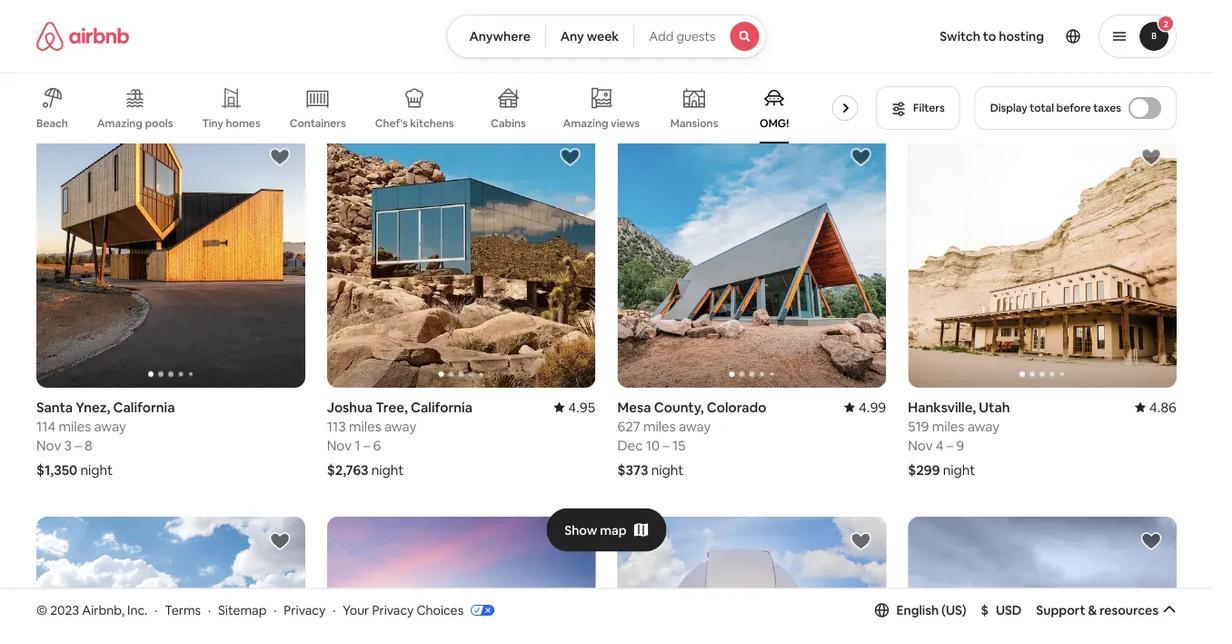 Task type: locate. For each thing, give the bounding box(es) containing it.
tiny
[[202, 116, 224, 130]]

add guests button
[[634, 15, 767, 58]]

joshua up 113
[[327, 399, 373, 416]]

any week button
[[545, 15, 635, 58]]

1 horizontal spatial 4.95 out of 5 average rating image
[[1135, 14, 1177, 32]]

– right 24
[[83, 52, 89, 70]]

week
[[587, 28, 619, 45]]

(us)
[[942, 603, 967, 619]]

privacy
[[284, 602, 326, 619], [372, 602, 414, 619]]

miles inside hanksville, utah 519 miles away nov 4 – 9 $299 night
[[933, 418, 965, 435]]

0 horizontal spatial privacy
[[284, 602, 326, 619]]

filters button
[[877, 86, 961, 130]]

joshua inside "joshua tree, california 110 miles away nov 24 – 29 $673"
[[36, 14, 82, 32]]

hanksville, utah 519 miles away nov 4 – 9 $299 night
[[909, 399, 1011, 479]]

joshua for 113
[[327, 399, 373, 416]]

tree, up 6
[[376, 399, 408, 416]]

your privacy choices link
[[343, 602, 495, 620]]

night down 6
[[372, 461, 404, 479]]

– left 17
[[662, 52, 669, 70]]

0 vertical spatial 4.95
[[1150, 14, 1177, 32]]

1 vertical spatial 4.95
[[569, 399, 596, 416]]

away inside indio, california 115 miles away nov 12 – 17
[[675, 33, 707, 51]]

away inside "santa ynez, california 114 miles away nov 3 – 8 $1,350 night"
[[94, 418, 126, 435]]

9
[[957, 437, 965, 454]]

night inside "santa ynez, california 114 miles away nov 3 – 8 $1,350 night"
[[80, 461, 113, 479]]

2 button
[[1099, 15, 1177, 58]]

tree, up '29'
[[85, 14, 117, 32]]

tiny homes
[[202, 116, 261, 130]]

©
[[36, 602, 47, 619]]

nov left the 1
[[327, 437, 352, 454]]

1 horizontal spatial privacy
[[372, 602, 414, 619]]

None search field
[[447, 15, 767, 58]]

sitemap
[[218, 602, 267, 619]]

containers
[[290, 116, 346, 130]]

miles up the 1
[[349, 418, 382, 435]]

away up 17
[[675, 33, 707, 51]]

· right inc.
[[155, 602, 158, 619]]

night down 9
[[944, 461, 976, 479]]

8
[[85, 437, 93, 454]]

beach
[[36, 116, 68, 130]]

night
[[952, 77, 985, 94], [80, 461, 113, 479], [372, 461, 404, 479], [652, 461, 684, 479], [944, 461, 976, 479]]

– inside indio, california 115 miles away nov 12 – 17
[[662, 52, 669, 70]]

4.95
[[1150, 14, 1177, 32], [569, 399, 596, 416]]

4.86
[[1150, 399, 1177, 416]]

nov down 115
[[618, 52, 643, 70]]

– inside joshua tree, california 113 miles away nov 1 – 6 $2,763 night
[[364, 437, 370, 454]]

– left 9
[[947, 437, 954, 454]]

– inside "santa ynez, california 114 miles away nov 3 – 8 $1,350 night"
[[75, 437, 82, 454]]

4.99 out of 5 average rating image
[[554, 14, 596, 32], [845, 399, 887, 416]]

tree, inside "joshua tree, california 110 miles away nov 24 – 29 $673"
[[85, 14, 117, 32]]

12
[[646, 52, 659, 70]]

0 vertical spatial 4.95 out of 5 average rating image
[[1135, 14, 1177, 32]]

$673
[[36, 77, 68, 94]]

0 horizontal spatial amazing
[[97, 116, 143, 130]]

113
[[327, 418, 346, 435]]

amazing left pools
[[97, 116, 143, 130]]

1 horizontal spatial joshua
[[327, 399, 373, 416]]

miles up 24
[[59, 33, 91, 51]]

joshua
[[36, 14, 82, 32], [327, 399, 373, 416]]

total
[[1030, 101, 1055, 115]]

miles inside mesa county, colorado 627 miles away dec 10 – 15 $373 night
[[644, 418, 676, 435]]

display total before taxes
[[991, 101, 1122, 115]]

0 vertical spatial 4.99 out of 5 average rating image
[[554, 14, 596, 32]]

nov down 519
[[909, 437, 933, 454]]

joshua tree, california 113 miles away nov 1 – 6 $2,763 night
[[327, 399, 473, 479]]

chef's
[[375, 116, 408, 130]]

1 vertical spatial joshua
[[327, 399, 373, 416]]

away inside "joshua tree, california 110 miles away nov 24 – 29 $673"
[[94, 33, 127, 51]]

1
[[355, 437, 361, 454]]

– inside mesa county, colorado 627 miles away dec 10 – 15 $373 night
[[663, 437, 670, 454]]

0 vertical spatial 4.99
[[569, 14, 596, 32]]

privacy left your
[[284, 602, 326, 619]]

nov left 3 on the bottom left
[[36, 437, 61, 454]]

night inside joshua tree, california 113 miles away nov 1 – 6 $2,763 night
[[372, 461, 404, 479]]

california
[[120, 14, 182, 32], [656, 14, 718, 32], [113, 399, 175, 416], [411, 399, 473, 416]]

away down 'arizona'
[[971, 33, 1003, 51]]

1 horizontal spatial 4.95
[[1150, 14, 1177, 32]]

tree, inside joshua tree, california 113 miles away nov 1 – 6 $2,763 night
[[376, 399, 408, 416]]

english (us)
[[897, 603, 967, 619]]

· left privacy link
[[274, 602, 277, 619]]

– right the 1
[[364, 437, 370, 454]]

1 vertical spatial 4.99 out of 5 average rating image
[[845, 399, 887, 416]]

california inside "joshua tree, california 110 miles away nov 24 – 29 $673"
[[120, 14, 182, 32]]

nov inside joshua tree, california 113 miles away nov 1 – 6 $2,763 night
[[327, 437, 352, 454]]

4.95 out of 5 average rating image for phoenix, arizona 360 miles away
[[1135, 14, 1177, 32]]

hosting
[[999, 28, 1045, 45]]

– right 3 on the bottom left
[[75, 437, 82, 454]]

– inside "joshua tree, california 110 miles away nov 24 – 29 $673"
[[83, 52, 89, 70]]

joshua tree, california 110 miles away nov 24 – 29 $673
[[36, 14, 182, 94]]

0 horizontal spatial tree,
[[85, 14, 117, 32]]

–
[[83, 52, 89, 70], [662, 52, 669, 70], [75, 437, 82, 454], [364, 437, 370, 454], [663, 437, 670, 454], [947, 437, 954, 454]]

add to wishlist: joshua tree, california image
[[560, 531, 581, 553]]

$373
[[618, 461, 649, 479]]

night down '15'
[[652, 461, 684, 479]]

beachfront
[[829, 116, 887, 130]]

miles down phoenix,
[[935, 33, 968, 51]]

away up '15'
[[679, 418, 711, 435]]

miles up 10
[[644, 418, 676, 435]]

to
[[984, 28, 997, 45]]

away down utah
[[968, 418, 1000, 435]]

california inside joshua tree, california 113 miles away nov 1 – 6 $2,763 night
[[411, 399, 473, 416]]

miles inside phoenix, arizona 360 miles away
[[935, 33, 968, 51]]

4.99
[[569, 14, 596, 32], [859, 399, 887, 416]]

switch to hosting link
[[929, 17, 1056, 55]]

add to wishlist: cameron, arizona image
[[269, 531, 291, 553]]

joshua up '110'
[[36, 14, 82, 32]]

1 horizontal spatial amazing
[[563, 116, 609, 130]]

california for joshua tree, california 113 miles away nov 1 – 6 $2,763 night
[[411, 399, 473, 416]]

tree, for 6
[[376, 399, 408, 416]]

4.86 out of 5 average rating image
[[1135, 399, 1177, 416]]

night for joshua tree, california 113 miles away nov 1 – 6 $2,763 night
[[372, 461, 404, 479]]

anywhere button
[[447, 15, 546, 58]]

away right 113
[[385, 418, 417, 435]]

0 vertical spatial joshua
[[36, 14, 82, 32]]

support & resources
[[1037, 603, 1159, 619]]

· right terms link
[[208, 602, 211, 619]]

0 vertical spatial tree,
[[85, 14, 117, 32]]

0 horizontal spatial 4.95
[[569, 399, 596, 416]]

4.95 out of 5 average rating image
[[1135, 14, 1177, 32], [554, 399, 596, 416]]

1 vertical spatial 4.99
[[859, 399, 887, 416]]

1 vertical spatial tree,
[[376, 399, 408, 416]]

nov down '110'
[[36, 52, 61, 70]]

california for santa ynez, california 114 miles away nov 3 – 8 $1,350 night
[[113, 399, 175, 416]]

miles inside "joshua tree, california 110 miles away nov 24 – 29 $673"
[[59, 33, 91, 51]]

– for mesa county, colorado 627 miles away dec 10 – 15 $373 night
[[663, 437, 670, 454]]

tree,
[[85, 14, 117, 32], [376, 399, 408, 416]]

nov
[[36, 52, 61, 70], [618, 52, 643, 70], [36, 437, 61, 454], [327, 437, 352, 454], [909, 437, 933, 454]]

county,
[[654, 399, 704, 416]]

add to wishlist: mesa county, colorado image
[[850, 146, 872, 168]]

nov inside "joshua tree, california 110 miles away nov 24 – 29 $673"
[[36, 52, 61, 70]]

resources
[[1100, 603, 1159, 619]]

4.95 out of 5 average rating image for joshua tree, california 113 miles away nov 1 – 6 $2,763 night
[[554, 399, 596, 416]]

show map
[[565, 522, 627, 539]]

4.95 for joshua tree, california 113 miles away nov 1 – 6 $2,763 night
[[569, 399, 596, 416]]

add to wishlist: joshua tree, california image
[[560, 146, 581, 168]]

miles up 12
[[640, 33, 672, 51]]

nov inside "santa ynez, california 114 miles away nov 3 – 8 $1,350 night"
[[36, 437, 61, 454]]

night inside mesa county, colorado 627 miles away dec 10 – 15 $373 night
[[652, 461, 684, 479]]

nov for joshua tree, california 110 miles away nov 24 – 29 $673
[[36, 52, 61, 70]]

away
[[94, 33, 127, 51], [675, 33, 707, 51], [971, 33, 1003, 51], [94, 418, 126, 435], [385, 418, 417, 435], [679, 418, 711, 435], [968, 418, 1000, 435]]

0 horizontal spatial 4.95 out of 5 average rating image
[[554, 399, 596, 416]]

usd
[[996, 603, 1022, 619]]

away down ynez,
[[94, 418, 126, 435]]

privacy right your
[[372, 602, 414, 619]]

terms
[[165, 602, 201, 619]]

privacy link
[[284, 602, 326, 619]]

night for mesa county, colorado 627 miles away dec 10 – 15 $373 night
[[652, 461, 684, 479]]

night right $1,495
[[952, 77, 985, 94]]

terms · sitemap · privacy
[[165, 602, 326, 619]]

1 horizontal spatial 4.99 out of 5 average rating image
[[845, 399, 887, 416]]

0 horizontal spatial joshua
[[36, 14, 82, 32]]

– left '15'
[[663, 437, 670, 454]]

© 2023 airbnb, inc. ·
[[36, 602, 158, 619]]

· left your
[[333, 602, 336, 619]]

views
[[611, 116, 640, 130]]

0 horizontal spatial 4.99 out of 5 average rating image
[[554, 14, 596, 32]]

guests
[[677, 28, 716, 45]]

california inside "santa ynez, california 114 miles away nov 3 – 8 $1,350 night"
[[113, 399, 175, 416]]

amazing up add to wishlist: joshua tree, california icon
[[563, 116, 609, 130]]

night down 8
[[80, 461, 113, 479]]

2 · from the left
[[208, 602, 211, 619]]

1 vertical spatial 4.95 out of 5 average rating image
[[554, 399, 596, 416]]

1 horizontal spatial tree,
[[376, 399, 408, 416]]

4 · from the left
[[333, 602, 336, 619]]

amazing
[[563, 116, 609, 130], [97, 116, 143, 130]]

miles down hanksville,
[[933, 418, 965, 435]]

15
[[673, 437, 686, 454]]

2
[[1164, 18, 1169, 30]]

any
[[561, 28, 584, 45]]

miles up 3 on the bottom left
[[59, 418, 91, 435]]

add to wishlist: hanksville, utah image
[[1141, 146, 1163, 168]]

29
[[92, 52, 108, 70]]

indio, california 115 miles away nov 12 – 17
[[618, 14, 718, 70]]

group
[[36, 73, 887, 144], [36, 133, 305, 388], [327, 133, 596, 388], [618, 133, 887, 388], [909, 133, 1177, 388], [36, 517, 305, 633], [327, 517, 596, 633], [618, 517, 887, 633], [909, 517, 1177, 633]]

amazing for amazing pools
[[97, 116, 143, 130]]

joshua inside joshua tree, california 113 miles away nov 1 – 6 $2,763 night
[[327, 399, 373, 416]]

away up '29'
[[94, 33, 127, 51]]



Task type: vqa. For each thing, say whether or not it's contained in the screenshot.


Task type: describe. For each thing, give the bounding box(es) containing it.
night for santa ynez, california 114 miles away nov 3 – 8 $1,350 night
[[80, 461, 113, 479]]

group containing amazing views
[[36, 73, 887, 144]]

0 horizontal spatial 4.99
[[569, 14, 596, 32]]

english (us) button
[[875, 603, 967, 619]]

support
[[1037, 603, 1086, 619]]

your
[[343, 602, 369, 619]]

3
[[64, 437, 72, 454]]

away inside phoenix, arizona 360 miles away
[[971, 33, 1003, 51]]

10
[[646, 437, 660, 454]]

miles inside "santa ynez, california 114 miles away nov 3 – 8 $1,350 night"
[[59, 418, 91, 435]]

kitchens
[[410, 116, 454, 130]]

any week
[[561, 28, 619, 45]]

colorado
[[707, 399, 767, 416]]

– for santa ynez, california 114 miles away nov 3 – 8 $1,350 night
[[75, 437, 82, 454]]

utah
[[980, 399, 1011, 416]]

3 · from the left
[[274, 602, 277, 619]]

miles inside indio, california 115 miles away nov 12 – 17
[[640, 33, 672, 51]]

chef's kitchens
[[375, 116, 454, 130]]

switch to hosting
[[940, 28, 1045, 45]]

– for joshua tree, california 110 miles away nov 24 – 29 $673
[[83, 52, 89, 70]]

– for joshua tree, california 113 miles away nov 1 – 6 $2,763 night
[[364, 437, 370, 454]]

1 privacy from the left
[[284, 602, 326, 619]]

mesa
[[618, 399, 651, 416]]

omg!
[[760, 116, 789, 130]]

display
[[991, 101, 1028, 115]]

inc.
[[127, 602, 148, 619]]

$100
[[327, 77, 358, 94]]

$
[[982, 603, 989, 619]]

pools
[[145, 116, 173, 130]]

phoenix,
[[909, 14, 963, 32]]

add to wishlist: antimony, utah image
[[1141, 531, 1163, 553]]

nov for joshua tree, california 113 miles away nov 1 – 6 $2,763 night
[[327, 437, 352, 454]]

114
[[36, 418, 56, 435]]

add guests
[[649, 28, 716, 45]]

hanksville,
[[909, 399, 977, 416]]

nov inside indio, california 115 miles away nov 12 – 17
[[618, 52, 643, 70]]

115
[[618, 33, 637, 51]]

tree, for 29
[[85, 14, 117, 32]]

mansions
[[671, 116, 719, 130]]

2 privacy from the left
[[372, 602, 414, 619]]

display total before taxes button
[[975, 86, 1177, 130]]

away inside hanksville, utah 519 miles away nov 4 – 9 $299 night
[[968, 418, 1000, 435]]

none search field containing anywhere
[[447, 15, 767, 58]]

mesa county, colorado 627 miles away dec 10 – 15 $373 night
[[618, 399, 767, 479]]

terms link
[[165, 602, 201, 619]]

$1,495 night
[[909, 77, 985, 94]]

add to wishlist: yucca valley, california image
[[850, 531, 872, 553]]

amazing views
[[563, 116, 640, 130]]

profile element
[[789, 0, 1177, 73]]

&
[[1089, 603, 1098, 619]]

nov inside hanksville, utah 519 miles away nov 4 – 9 $299 night
[[909, 437, 933, 454]]

1 · from the left
[[155, 602, 158, 619]]

choices
[[417, 602, 464, 619]]

english
[[897, 603, 939, 619]]

amazing for amazing views
[[563, 116, 609, 130]]

map
[[600, 522, 627, 539]]

california inside indio, california 115 miles away nov 12 – 17
[[656, 14, 718, 32]]

santa ynez, california 114 miles away nov 3 – 8 $1,350 night
[[36, 399, 175, 479]]

indio,
[[618, 14, 653, 32]]

2023
[[50, 602, 79, 619]]

$1,350
[[36, 461, 77, 479]]

night inside hanksville, utah 519 miles away nov 4 – 9 $299 night
[[944, 461, 976, 479]]

switch
[[940, 28, 981, 45]]

add to wishlist: santa ynez, california image
[[269, 146, 291, 168]]

24
[[64, 52, 80, 70]]

110
[[36, 33, 56, 51]]

360
[[909, 33, 932, 51]]

support & resources button
[[1037, 603, 1177, 619]]

california for joshua tree, california 110 miles away nov 24 – 29 $673
[[120, 14, 182, 32]]

627
[[618, 418, 641, 435]]

before
[[1057, 101, 1092, 115]]

add
[[649, 28, 674, 45]]

show map button
[[547, 509, 667, 552]]

show
[[565, 522, 598, 539]]

$299
[[909, 461, 941, 479]]

cabins
[[491, 116, 526, 130]]

1 horizontal spatial 4.99
[[859, 399, 887, 416]]

phoenix, arizona 360 miles away
[[909, 14, 1016, 51]]

miles inside joshua tree, california 113 miles away nov 1 – 6 $2,763 night
[[349, 418, 382, 435]]

ynez,
[[76, 399, 110, 416]]

your privacy choices
[[343, 602, 464, 619]]

sitemap link
[[218, 602, 267, 619]]

17
[[672, 52, 685, 70]]

airbnb,
[[82, 602, 125, 619]]

away inside joshua tree, california 113 miles away nov 1 – 6 $2,763 night
[[385, 418, 417, 435]]

homes
[[226, 116, 261, 130]]

– inside hanksville, utah 519 miles away nov 4 – 9 $299 night
[[947, 437, 954, 454]]

4.95 for phoenix, arizona 360 miles away
[[1150, 14, 1177, 32]]

6
[[373, 437, 381, 454]]

anywhere
[[470, 28, 531, 45]]

filters
[[914, 101, 945, 115]]

519
[[909, 418, 930, 435]]

$ usd
[[982, 603, 1022, 619]]

amazing pools
[[97, 116, 173, 130]]

arizona
[[966, 14, 1016, 32]]

4
[[936, 437, 944, 454]]

nov for santa ynez, california 114 miles away nov 3 – 8 $1,350 night
[[36, 437, 61, 454]]

$2,763
[[327, 461, 369, 479]]

taxes
[[1094, 101, 1122, 115]]

away inside mesa county, colorado 627 miles away dec 10 – 15 $373 night
[[679, 418, 711, 435]]

joshua for 110
[[36, 14, 82, 32]]

santa
[[36, 399, 73, 416]]



